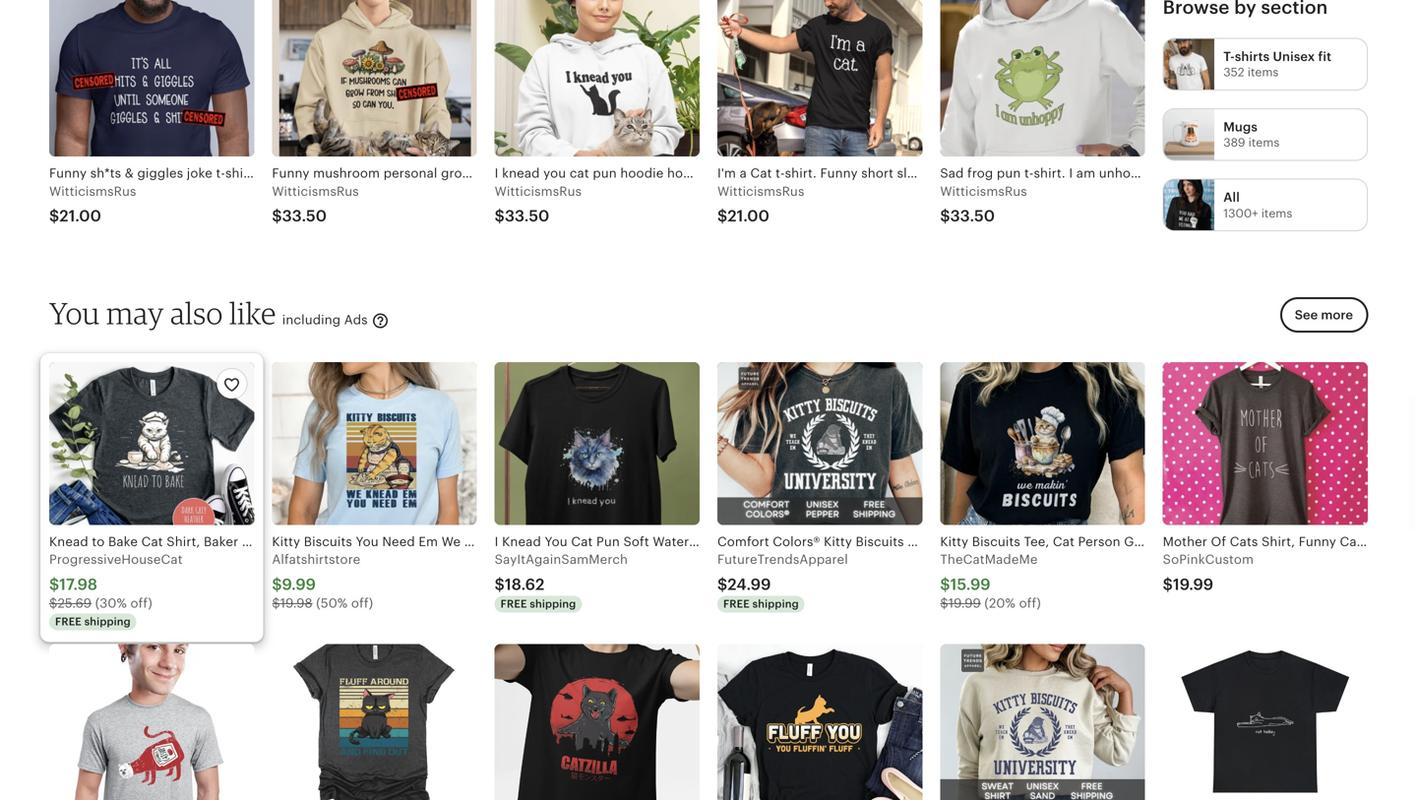 Task type: vqa. For each thing, say whether or not it's contained in the screenshot.
may
yes



Task type: locate. For each thing, give the bounding box(es) containing it.
3 33.50 from the left
[[951, 207, 996, 225]]

0 horizontal spatial 21.00
[[59, 207, 101, 225]]

witticismsrus $ 33.50 for sad frog pun t-shirt. i am unhoppy unhappy frog hoodie sweatshirt image
[[941, 184, 1028, 225]]

off) right '(20%'
[[1020, 596, 1042, 611]]

mugs
[[1224, 120, 1258, 134]]

i knead you cat pun soft watercolor splash tshirt, kitty biscuits, paw kneading, cat lover gift, feline fun tee, pawsitively funny pun shirt image
[[495, 362, 700, 525]]

shipping
[[530, 598, 576, 610], [753, 598, 799, 610], [84, 616, 131, 628]]

21.00 inside i'm a cat t-shirt. funny short sleeve unisex t-shirt for cat lovers. witticismsrus $ 21.00
[[728, 207, 770, 225]]

free inside futuretrendsapparel $ 24.99 free shipping
[[724, 598, 750, 610]]

free down 25.69
[[55, 616, 82, 628]]

sleeve
[[898, 166, 937, 181]]

0 horizontal spatial 33.50
[[282, 207, 327, 225]]

you
[[49, 295, 100, 331]]

witticismsrus for i knead you cat pun hoodie hooded sweatshirt. kneading cat kitty biscuits sweatshirt. image at left top
[[495, 184, 582, 199]]

cat tee shirt - not today image
[[1164, 645, 1369, 801]]

21.00 inside witticismsrus $ 21.00
[[59, 207, 101, 225]]

see more link
[[1275, 297, 1369, 345]]

items
[[1248, 66, 1279, 79], [1249, 136, 1280, 149], [1262, 207, 1293, 220]]

off) inside alfatshirtstore $ 9.99 $ 19.98 (50% off)
[[351, 596, 373, 611]]

1 horizontal spatial 21.00
[[728, 207, 770, 225]]

1 horizontal spatial free
[[501, 598, 527, 610]]

1 horizontal spatial off)
[[351, 596, 373, 611]]

3 witticismsrus from the left
[[495, 184, 582, 199]]

witticismsrus
[[49, 184, 136, 199], [272, 184, 359, 199], [495, 184, 582, 199], [718, 184, 805, 199], [941, 184, 1028, 199]]

witticismsrus for funny mushroom personal growth empowerment hoodie. sarcastic motivational humor image
[[272, 184, 359, 199]]

21.00 up you
[[59, 207, 101, 225]]

free
[[501, 598, 527, 610], [724, 598, 750, 610], [55, 616, 82, 628]]

33.50 for sad frog pun t-shirt. i am unhoppy unhappy frog hoodie sweatshirt image
[[951, 207, 996, 225]]

0 vertical spatial items
[[1248, 66, 1279, 79]]

21.00 down a
[[728, 207, 770, 225]]

1 21.00 from the left
[[59, 207, 101, 225]]

33.50
[[282, 207, 327, 225], [505, 207, 550, 225], [951, 207, 996, 225]]

items down shirts
[[1248, 66, 1279, 79]]

shipping down 18.62
[[530, 598, 576, 610]]

2 21.00 from the left
[[728, 207, 770, 225]]

0 vertical spatial 19.99
[[1174, 576, 1214, 594]]

shipping down 24.99
[[753, 598, 799, 610]]

items inside mugs 389 items
[[1249, 136, 1280, 149]]

1 witticismsrus $ 33.50 from the left
[[272, 184, 359, 225]]

$ inside sopinkcustom $ 19.99
[[1164, 576, 1174, 594]]

1300+
[[1224, 207, 1259, 220]]

t- right cat
[[776, 166, 785, 181]]

1 vertical spatial items
[[1249, 136, 1280, 149]]

389
[[1224, 136, 1246, 149]]

2 off) from the left
[[351, 596, 373, 611]]

0 horizontal spatial free
[[55, 616, 82, 628]]

2 witticismsrus $ 33.50 from the left
[[495, 184, 582, 225]]

1 horizontal spatial 33.50
[[505, 207, 550, 225]]

progressivehousecat $ 17.98 $ 25.69 (30% off) free shipping
[[49, 553, 183, 628]]

19.99 down "sopinkcustom"
[[1174, 576, 1214, 594]]

1 horizontal spatial 19.99
[[1174, 576, 1214, 594]]

shipping inside the sayitagainsammerch $ 18.62 free shipping
[[530, 598, 576, 610]]

2 horizontal spatial off)
[[1020, 596, 1042, 611]]

shipping inside futuretrendsapparel $ 24.99 free shipping
[[753, 598, 799, 610]]

1 33.50 from the left
[[282, 207, 327, 225]]

funny clean cussing cat shirt - fluff you you fluffin' fluff short-sleeve unisex t-shirt image
[[718, 645, 923, 801]]

1 horizontal spatial shipping
[[530, 598, 576, 610]]

comfort colors® kitty biscuits university, cat making biscuits vintage art, funny cat shirt, baking shirt, cat shirt, we knead em, joke shir image
[[718, 362, 923, 525]]

5 witticismsrus from the left
[[941, 184, 1028, 199]]

including
[[282, 313, 341, 328]]

2 horizontal spatial witticismsrus $ 33.50
[[941, 184, 1028, 225]]

(50%
[[316, 596, 348, 611]]

1 witticismsrus from the left
[[49, 184, 136, 199]]

2 vertical spatial items
[[1262, 207, 1293, 220]]

knead to bake cat shirt, baker shirt, funny baking shirt, baker cat tee, cat mom tee, funny cat shirt, cat lover shirt, kitty biscuits tee image
[[49, 362, 254, 525]]

21.00
[[59, 207, 101, 225], [728, 207, 770, 225]]

items inside "all 1300+ items"
[[1262, 207, 1293, 220]]

25.69
[[58, 596, 92, 611]]

you may also like including ads
[[49, 295, 372, 331]]

for
[[1025, 166, 1043, 181]]

1 off) from the left
[[130, 596, 152, 611]]

19.99 inside the thecatmademe $ 15.99 $ 19.99 (20% off)
[[949, 596, 982, 611]]

0 horizontal spatial shipping
[[84, 616, 131, 628]]

19.98
[[280, 596, 313, 611]]

352
[[1224, 66, 1245, 79]]

progressivehousecat
[[49, 553, 183, 567]]

t- right unisex
[[984, 166, 994, 181]]

t-
[[776, 166, 785, 181], [984, 166, 994, 181]]

1 horizontal spatial t-
[[984, 166, 994, 181]]

off) inside the thecatmademe $ 15.99 $ 19.99 (20% off)
[[1020, 596, 1042, 611]]

short
[[862, 166, 894, 181]]

items for mugs
[[1249, 136, 1280, 149]]

2 horizontal spatial free
[[724, 598, 750, 610]]

$ inside i'm a cat t-shirt. funny short sleeve unisex t-shirt for cat lovers. witticismsrus $ 21.00
[[718, 207, 728, 225]]

2 33.50 from the left
[[505, 207, 550, 225]]

1 horizontal spatial witticismsrus $ 33.50
[[495, 184, 582, 225]]

shipping inside progressivehousecat $ 17.98 $ 25.69 (30% off) free shipping
[[84, 616, 131, 628]]

funny mushroom personal growth empowerment hoodie. sarcastic motivational humor image
[[272, 0, 477, 157]]

items down mugs
[[1249, 136, 1280, 149]]

3 off) from the left
[[1020, 596, 1042, 611]]

19.99
[[1174, 576, 1214, 594], [949, 596, 982, 611]]

19.99 down '15.99'
[[949, 596, 982, 611]]

2 horizontal spatial 33.50
[[951, 207, 996, 225]]

free down 18.62
[[501, 598, 527, 610]]

shipping down (30%
[[84, 616, 131, 628]]

2 witticismsrus from the left
[[272, 184, 359, 199]]

off) for 9.99
[[351, 596, 373, 611]]

may
[[106, 295, 164, 331]]

(30%
[[95, 596, 127, 611]]

0 horizontal spatial off)
[[130, 596, 152, 611]]

free inside the sayitagainsammerch $ 18.62 free shipping
[[501, 598, 527, 610]]

t-shirts unisex fit 352 items
[[1224, 49, 1332, 79]]

0 horizontal spatial t-
[[776, 166, 785, 181]]

witticismsrus $ 21.00
[[49, 184, 136, 225]]

off) right (30%
[[130, 596, 152, 611]]

thecatmademe $ 15.99 $ 19.99 (20% off)
[[941, 553, 1042, 611]]

1 vertical spatial 19.99
[[949, 596, 982, 611]]

2 horizontal spatial shipping
[[753, 598, 799, 610]]

off)
[[130, 596, 152, 611], [351, 596, 373, 611], [1020, 596, 1042, 611]]

i'm a cat t-shirt. funny short sleeve unisex t-shirt for cat lovers. witticismsrus $ 21.00
[[718, 166, 1110, 225]]

witticismsrus $ 33.50 for i knead you cat pun hoodie hooded sweatshirt. kneading cat kitty biscuits sweatshirt. image at left top
[[495, 184, 582, 225]]

kitty biscuits tee, cat person gift tee, comfort colors funny womens shirt, baking cat tshirt, comfortcolors t-shirt, cat owner dad mom gift image
[[941, 362, 1146, 525]]

all 1300+ items
[[1224, 190, 1293, 220]]

items right 1300+
[[1262, 207, 1293, 220]]

unisex
[[941, 166, 981, 181]]

4 witticismsrus from the left
[[718, 184, 805, 199]]

(20%
[[985, 596, 1016, 611]]

sopinkcustom
[[1164, 553, 1255, 567]]

funny sh*ts & giggles joke t-shirt. inappropriate profanity poop humor graphic tee image
[[49, 0, 254, 157]]

off) right (50%
[[351, 596, 373, 611]]

0 horizontal spatial 19.99
[[949, 596, 982, 611]]

18.62
[[505, 576, 545, 594]]

$
[[49, 207, 59, 225], [272, 207, 282, 225], [495, 207, 505, 225], [718, 207, 728, 225], [941, 207, 951, 225], [49, 576, 59, 594], [272, 576, 282, 594], [495, 576, 505, 594], [718, 576, 728, 594], [941, 576, 951, 594], [1164, 576, 1174, 594], [49, 596, 58, 611], [272, 596, 280, 611], [941, 596, 949, 611]]

3 witticismsrus $ 33.50 from the left
[[941, 184, 1028, 225]]

off) inside progressivehousecat $ 17.98 $ 25.69 (30% off) free shipping
[[130, 596, 152, 611]]

witticismsrus $ 33.50
[[272, 184, 359, 225], [495, 184, 582, 225], [941, 184, 1028, 225]]

free down 24.99
[[724, 598, 750, 610]]

alfatshirtstore
[[272, 553, 361, 567]]

a
[[740, 166, 747, 181]]

0 horizontal spatial witticismsrus $ 33.50
[[272, 184, 359, 225]]

i'm
[[718, 166, 737, 181]]



Task type: describe. For each thing, give the bounding box(es) containing it.
mugs 389 items
[[1224, 120, 1280, 149]]

$ inside the sayitagainsammerch $ 18.62 free shipping
[[495, 576, 505, 594]]

shirts
[[1236, 49, 1271, 64]]

free for 18.62
[[501, 598, 527, 610]]

off) for 15.99
[[1020, 596, 1042, 611]]

see more listings in the t-shirts unisex fit section image
[[1165, 39, 1215, 90]]

witticismsrus for sad frog pun t-shirt. i am unhoppy unhappy frog hoodie sweatshirt image
[[941, 184, 1028, 199]]

funny catzilla cat lover bella + canvas soft ringspun cotton unisex t-shirt cat person gift image
[[495, 645, 700, 801]]

cat
[[1046, 166, 1066, 181]]

sayitagainsammerch $ 18.62 free shipping
[[495, 553, 628, 610]]

free inside progressivehousecat $ 17.98 $ 25.69 (30% off) free shipping
[[55, 616, 82, 628]]

shipping for 24.99
[[753, 598, 799, 610]]

$ inside witticismsrus $ 21.00
[[49, 207, 59, 225]]

kitty biscuits university, cat making biscuits vintage art, funny cat sweatshirt, baking sweatshirt, cat sweatshirt, we knead em, joke sweat image
[[941, 645, 1146, 801]]

19.99 inside sopinkcustom $ 19.99
[[1174, 576, 1214, 594]]

futuretrendsapparel $ 24.99 free shipping
[[718, 553, 849, 610]]

24.99
[[728, 576, 772, 594]]

mother of cats shirt, funny cat shirt, cat lovers shirt, crazy cat lady, cat owners gift, cat gift, cat mum, graphic shirts, cat lovers gift image
[[1164, 362, 1369, 525]]

see more
[[1296, 308, 1354, 322]]

cat t-shirt, funny cat shirt, catsup, ketchup, gift for cat lovers, kittens, geeky t-shirt, quirky graphic tee, pets, animal lovers,  s-4xl image
[[49, 645, 254, 801]]

shipping for 18.62
[[530, 598, 576, 610]]

17.98
[[59, 576, 98, 594]]

see more button
[[1281, 297, 1369, 333]]

unisex
[[1274, 49, 1316, 64]]

witticismsrus for funny sh*ts & giggles joke t-shirt. inappropriate profanity poop humor graphic tee image
[[49, 184, 136, 199]]

off) for 17.98
[[130, 596, 152, 611]]

see more listings in the all section image
[[1165, 180, 1215, 231]]

items for all
[[1262, 207, 1293, 220]]

funny
[[821, 166, 858, 181]]

see
[[1296, 308, 1319, 322]]

$ inside futuretrendsapparel $ 24.99 free shipping
[[718, 576, 728, 594]]

1 t- from the left
[[776, 166, 785, 181]]

also
[[170, 295, 223, 331]]

fit
[[1319, 49, 1332, 64]]

ads
[[344, 313, 368, 328]]

9.99
[[282, 576, 316, 594]]

cat
[[751, 166, 773, 181]]

all
[[1224, 190, 1241, 205]]

33.50 for funny mushroom personal growth empowerment hoodie. sarcastic motivational humor image
[[282, 207, 327, 225]]

15.99
[[951, 576, 991, 594]]

sad frog pun t-shirt. i am unhoppy unhappy frog hoodie sweatshirt image
[[941, 0, 1146, 157]]

shirt
[[994, 166, 1022, 181]]

more
[[1322, 308, 1354, 322]]

thecatmademe
[[941, 553, 1038, 567]]

like
[[229, 295, 276, 331]]

alfatshirtstore $ 9.99 $ 19.98 (50% off)
[[272, 553, 373, 611]]

sayitagainsammerch
[[495, 553, 628, 567]]

i knead you cat pun hoodie hooded sweatshirt. kneading cat kitty biscuits sweatshirt. image
[[495, 0, 700, 157]]

t-
[[1224, 49, 1236, 64]]

33.50 for i knead you cat pun hoodie hooded sweatshirt. kneading cat kitty biscuits sweatshirt. image at left top
[[505, 207, 550, 225]]

kitty biscuits you need em we knead em shirt, cat  lover sweatshirt, funny cat hoodie, cat making bisküits tee,vintage cat shirt,cat mom tee image
[[272, 362, 477, 525]]

lovers.
[[1069, 166, 1110, 181]]

2 t- from the left
[[984, 166, 994, 181]]

sopinkcustom $ 19.99
[[1164, 553, 1255, 594]]

i'm a cat t-shirt. funny short sleeve unisex t-shirt for cat lovers. image
[[718, 0, 923, 157]]

shirt.
[[785, 166, 817, 181]]

items inside t-shirts unisex fit 352 items
[[1248, 66, 1279, 79]]

witticismsrus $ 33.50 for funny mushroom personal growth empowerment hoodie. sarcastic motivational humor image
[[272, 184, 359, 225]]

witticismsrus inside i'm a cat t-shirt. funny short sleeve unisex t-shirt for cat lovers. witticismsrus $ 21.00
[[718, 184, 805, 199]]

free for 24.99
[[724, 598, 750, 610]]

see more listings in the mugs section image
[[1165, 109, 1215, 160]]

futuretrendsapparel
[[718, 553, 849, 567]]

fluff around and find out shirt / retro cat shirt / kitty shirt / grumpy cat / kitten puns / animal joke sayings image
[[272, 645, 477, 801]]



